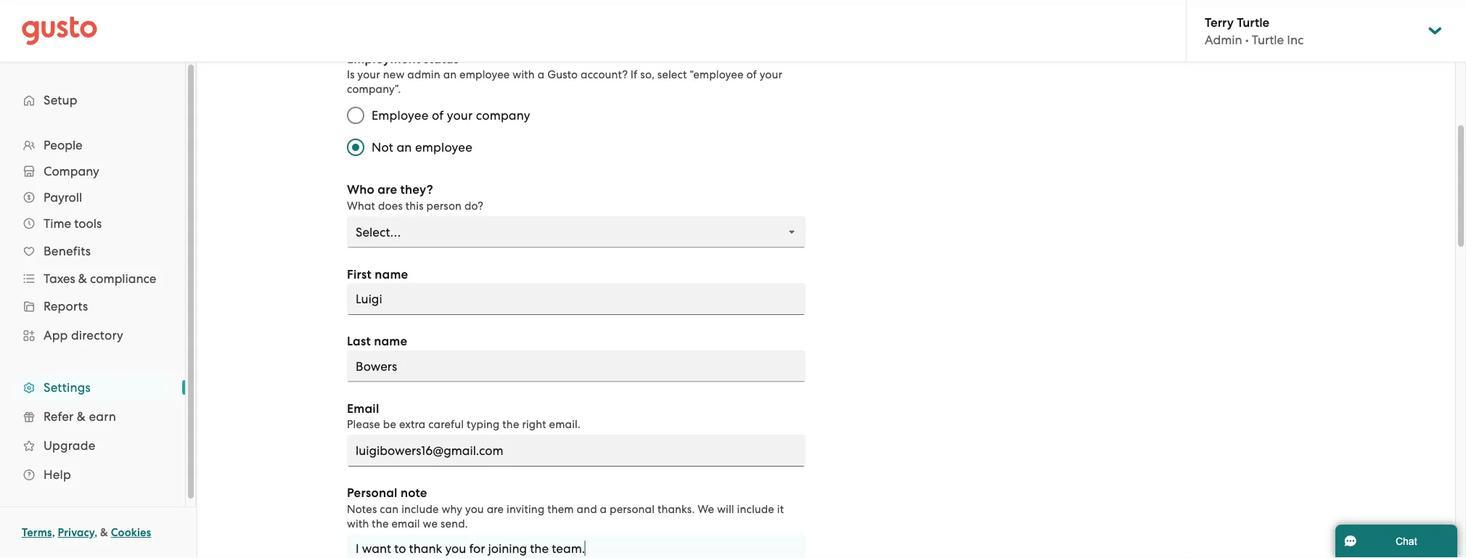 Task type: vqa. For each thing, say whether or not it's contained in the screenshot.
leftmost are
yes



Task type: describe. For each thing, give the bounding box(es) containing it.
•
[[1245, 32, 1249, 47]]

we
[[423, 518, 438, 530]]

reports
[[44, 299, 88, 314]]

a inside "personal note notes can include why you are inviting them and a personal thanks. we will include it with the email we send."
[[600, 503, 607, 516]]

not
[[372, 140, 393, 155]]

taxes & compliance
[[44, 271, 156, 286]]

please
[[347, 418, 380, 431]]

people
[[44, 138, 83, 152]]

who are they? what does this person do?
[[347, 183, 483, 212]]

cookies button
[[111, 524, 151, 541]]

terms link
[[22, 526, 52, 539]]

typing
[[467, 418, 500, 431]]

so,
[[640, 69, 655, 81]]

terms
[[22, 526, 52, 539]]

1 include from the left
[[402, 503, 439, 516]]

home image
[[22, 16, 97, 45]]

we
[[698, 503, 714, 516]]

is
[[347, 69, 355, 81]]

will
[[717, 503, 734, 516]]

1 vertical spatial of
[[432, 109, 444, 123]]

first
[[347, 267, 372, 282]]

time
[[44, 216, 71, 231]]

person
[[426, 200, 462, 212]]

company
[[476, 109, 530, 123]]

1 vertical spatial employee
[[415, 140, 473, 155]]

directory
[[71, 328, 123, 343]]

0 horizontal spatial your
[[358, 69, 380, 81]]

people button
[[15, 132, 171, 158]]

1 , from the left
[[52, 526, 55, 539]]

company".
[[347, 83, 401, 96]]

privacy link
[[58, 526, 94, 539]]

notes
[[347, 503, 377, 516]]

them
[[547, 503, 574, 516]]

they?
[[400, 183, 433, 197]]

the inside "personal note notes can include why you are inviting them and a personal thanks. we will include it with the email we send."
[[372, 518, 389, 530]]

gusto navigation element
[[0, 62, 185, 512]]

Not an employee radio
[[340, 132, 372, 164]]

payroll
[[44, 190, 82, 205]]

new
[[383, 69, 405, 81]]

admin
[[407, 69, 440, 81]]

inc
[[1287, 32, 1304, 47]]

it
[[777, 503, 784, 516]]

personal note notes can include why you are inviting them and a personal thanks. we will include it with the email we send.
[[347, 486, 784, 530]]

help link
[[15, 462, 171, 488]]

cookies
[[111, 526, 151, 539]]

app
[[44, 328, 68, 343]]

refer & earn link
[[15, 404, 171, 430]]

why
[[442, 503, 463, 516]]

are inside "personal note notes can include why you are inviting them and a personal thanks. we will include it with the email we send."
[[487, 503, 504, 516]]

earn
[[89, 409, 116, 424]]

privacy
[[58, 526, 94, 539]]

last name
[[347, 334, 407, 349]]

personal
[[347, 486, 398, 501]]

if
[[631, 69, 638, 81]]

employment status is your new admin an employee with a gusto account? if so, select "employee of your company".
[[347, 52, 782, 96]]

employee
[[372, 109, 429, 123]]

time tools button
[[15, 210, 171, 237]]

chat
[[1396, 536, 1417, 547]]

be
[[383, 418, 396, 431]]

settings link
[[15, 375, 171, 401]]

note
[[401, 486, 427, 501]]

name for first name
[[375, 267, 408, 282]]

taxes & compliance button
[[15, 266, 171, 292]]

refer & earn
[[44, 409, 116, 424]]

taxes
[[44, 271, 75, 286]]

status
[[423, 52, 459, 66]]

& for earn
[[77, 409, 86, 424]]

2 horizontal spatial your
[[760, 69, 782, 81]]

a inside employment status is your new admin an employee with a gusto account? if so, select "employee of your company".
[[538, 69, 545, 81]]

"employee
[[690, 69, 744, 81]]



Task type: locate. For each thing, give the bounding box(es) containing it.
1 vertical spatial name
[[374, 334, 407, 349]]

1 horizontal spatial your
[[447, 109, 473, 123]]

employment
[[347, 52, 420, 66]]

with inside "personal note notes can include why you are inviting them and a personal thanks. we will include it with the email we send."
[[347, 518, 369, 530]]

turtle right the •
[[1252, 32, 1284, 47]]

include left it
[[737, 503, 774, 516]]

terms , privacy , & cookies
[[22, 526, 151, 539]]

personal
[[610, 503, 655, 516]]

first name
[[347, 267, 408, 282]]

are right you
[[487, 503, 504, 516]]

are up does
[[378, 183, 397, 197]]

with left gusto
[[513, 69, 535, 81]]

not an employee
[[372, 140, 473, 155]]

1 vertical spatial an
[[397, 140, 412, 155]]

0 vertical spatial name
[[375, 267, 408, 282]]

an inside employment status is your new admin an employee with a gusto account? if so, select "employee of your company".
[[443, 69, 457, 81]]

a left gusto
[[538, 69, 545, 81]]

settings
[[44, 380, 91, 395]]

2 vertical spatial &
[[100, 526, 108, 539]]

help
[[44, 467, 71, 482]]

employee up company
[[460, 69, 510, 81]]

extra
[[399, 418, 426, 431]]

admin
[[1205, 32, 1242, 47]]

0 vertical spatial the
[[503, 418, 519, 431]]

refer
[[44, 409, 74, 424]]

email.
[[549, 418, 581, 431]]

First name field
[[347, 283, 806, 315]]

& inside dropdown button
[[78, 271, 87, 286]]

the down can
[[372, 518, 389, 530]]

terry turtle admin • turtle inc
[[1205, 15, 1304, 47]]

setup link
[[15, 87, 171, 113]]

upgrade
[[44, 438, 95, 453]]

Personal note text field
[[347, 534, 806, 558]]

are inside who are they? what does this person do?
[[378, 183, 397, 197]]

list
[[0, 132, 185, 489]]

email
[[347, 401, 379, 416]]

of
[[747, 69, 757, 81], [432, 109, 444, 123]]

employee down the employee of your company
[[415, 140, 473, 155]]

0 vertical spatial with
[[513, 69, 535, 81]]

can
[[380, 503, 399, 516]]

2 , from the left
[[94, 526, 98, 539]]

0 vertical spatial &
[[78, 271, 87, 286]]

and
[[577, 503, 597, 516]]

list containing people
[[0, 132, 185, 489]]

1 horizontal spatial of
[[747, 69, 757, 81]]

an right not
[[397, 140, 412, 155]]

0 vertical spatial turtle
[[1237, 15, 1270, 30]]

this
[[406, 200, 424, 212]]

turtle up the •
[[1237, 15, 1270, 30]]

does
[[378, 200, 403, 212]]

of up not an employee at top left
[[432, 109, 444, 123]]

0 horizontal spatial are
[[378, 183, 397, 197]]

1 horizontal spatial include
[[737, 503, 774, 516]]

benefits link
[[15, 238, 171, 264]]

upgrade link
[[15, 433, 171, 459]]

0 horizontal spatial the
[[372, 518, 389, 530]]

last
[[347, 334, 371, 349]]

include
[[402, 503, 439, 516], [737, 503, 774, 516]]

are
[[378, 183, 397, 197], [487, 503, 504, 516]]

1 vertical spatial the
[[372, 518, 389, 530]]

careful
[[428, 418, 464, 431]]

thanks.
[[658, 503, 695, 516]]

name right first
[[375, 267, 408, 282]]

1 vertical spatial &
[[77, 409, 86, 424]]

app directory
[[44, 328, 123, 343]]

employee
[[460, 69, 510, 81], [415, 140, 473, 155]]

& right taxes
[[78, 271, 87, 286]]

gusto
[[547, 69, 578, 81]]

tools
[[74, 216, 102, 231]]

name
[[375, 267, 408, 282], [374, 334, 407, 349]]

you
[[465, 503, 484, 516]]

of right "employee
[[747, 69, 757, 81]]

the
[[503, 418, 519, 431], [372, 518, 389, 530]]

1 horizontal spatial an
[[443, 69, 457, 81]]

1 horizontal spatial are
[[487, 503, 504, 516]]

0 vertical spatial employee
[[460, 69, 510, 81]]

0 horizontal spatial with
[[347, 518, 369, 530]]

reports link
[[15, 293, 171, 319]]

with inside employment status is your new admin an employee with a gusto account? if so, select "employee of your company".
[[513, 69, 535, 81]]

account?
[[581, 69, 628, 81]]

name right last
[[374, 334, 407, 349]]

setup
[[44, 93, 77, 107]]

terry
[[1205, 15, 1234, 30]]

with down the notes
[[347, 518, 369, 530]]

1 horizontal spatial with
[[513, 69, 535, 81]]

0 vertical spatial are
[[378, 183, 397, 197]]

chat button
[[1336, 525, 1458, 558]]

company
[[44, 164, 99, 179]]

1 vertical spatial with
[[347, 518, 369, 530]]

send.
[[441, 518, 468, 530]]

Employee of your company radio
[[340, 100, 372, 132]]

your left company
[[447, 109, 473, 123]]

who
[[347, 183, 375, 197]]

employee inside employment status is your new admin an employee with a gusto account? if so, select "employee of your company".
[[460, 69, 510, 81]]

& for compliance
[[78, 271, 87, 286]]

benefits
[[44, 244, 91, 258]]

0 horizontal spatial of
[[432, 109, 444, 123]]

include down the note
[[402, 503, 439, 516]]

compliance
[[90, 271, 156, 286]]

company button
[[15, 158, 171, 184]]

0 horizontal spatial include
[[402, 503, 439, 516]]

your right "employee
[[760, 69, 782, 81]]

2 include from the left
[[737, 503, 774, 516]]

Last name field
[[347, 351, 806, 383]]

0 vertical spatial a
[[538, 69, 545, 81]]

a
[[538, 69, 545, 81], [600, 503, 607, 516]]

what
[[347, 200, 375, 212]]

Email field
[[347, 435, 806, 467]]

& left cookies
[[100, 526, 108, 539]]

email
[[392, 518, 420, 530]]

your up the company".
[[358, 69, 380, 81]]

an down status
[[443, 69, 457, 81]]

& left earn
[[77, 409, 86, 424]]

, left privacy link
[[52, 526, 55, 539]]

do?
[[465, 200, 483, 212]]

1 horizontal spatial a
[[600, 503, 607, 516]]

app directory link
[[15, 322, 171, 348]]

turtle
[[1237, 15, 1270, 30], [1252, 32, 1284, 47]]

0 horizontal spatial a
[[538, 69, 545, 81]]

1 vertical spatial turtle
[[1252, 32, 1284, 47]]

the left right
[[503, 418, 519, 431]]

your
[[358, 69, 380, 81], [760, 69, 782, 81], [447, 109, 473, 123]]

the inside "email please be extra careful typing the right email."
[[503, 418, 519, 431]]

inviting
[[507, 503, 545, 516]]

0 horizontal spatial an
[[397, 140, 412, 155]]

0 vertical spatial of
[[747, 69, 757, 81]]

1 horizontal spatial the
[[503, 418, 519, 431]]

0 horizontal spatial ,
[[52, 526, 55, 539]]

time tools
[[44, 216, 102, 231]]

, left cookies
[[94, 526, 98, 539]]

right
[[522, 418, 546, 431]]

1 horizontal spatial ,
[[94, 526, 98, 539]]

1 vertical spatial a
[[600, 503, 607, 516]]

0 vertical spatial an
[[443, 69, 457, 81]]

email please be extra careful typing the right email.
[[347, 401, 581, 431]]

employee of your company
[[372, 109, 530, 123]]

with
[[513, 69, 535, 81], [347, 518, 369, 530]]

&
[[78, 271, 87, 286], [77, 409, 86, 424], [100, 526, 108, 539]]

select
[[657, 69, 687, 81]]

payroll button
[[15, 184, 171, 210]]

a right and
[[600, 503, 607, 516]]

name for last name
[[374, 334, 407, 349]]

of inside employment status is your new admin an employee with a gusto account? if so, select "employee of your company".
[[747, 69, 757, 81]]

1 vertical spatial are
[[487, 503, 504, 516]]



